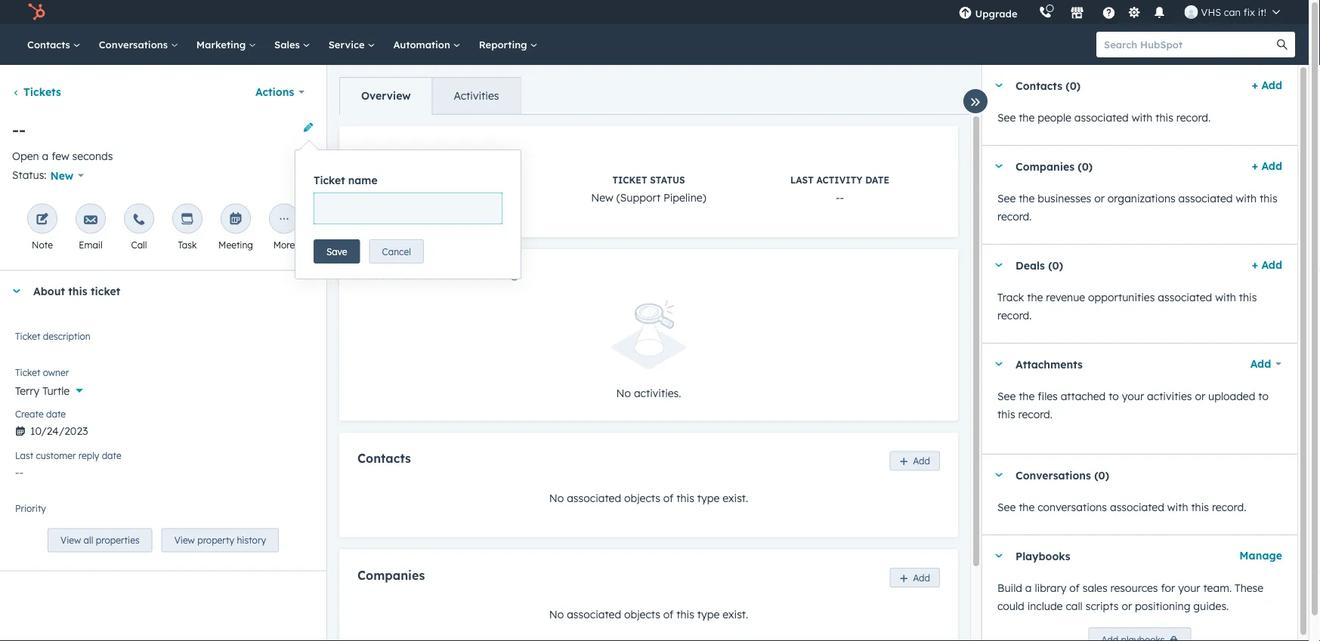 Task type: locate. For each thing, give the bounding box(es) containing it.
see for see the conversations associated with this record.
[[998, 501, 1016, 514]]

1 vertical spatial type
[[698, 608, 720, 622]]

resources
[[1111, 582, 1159, 595]]

no for companies
[[549, 608, 564, 622]]

all
[[84, 535, 93, 546]]

with
[[1132, 111, 1153, 124], [1236, 192, 1257, 205], [1216, 291, 1237, 304], [1168, 501, 1189, 514]]

see
[[998, 111, 1016, 124], [998, 192, 1016, 205], [998, 390, 1016, 403], [998, 501, 1016, 514]]

0 vertical spatial objects
[[625, 492, 661, 505]]

0 vertical spatial +
[[1253, 79, 1259, 92]]

help button
[[1097, 0, 1122, 24]]

see inside the see the businesses or organizations associated with this record.
[[998, 192, 1016, 205]]

tickets link
[[12, 85, 61, 99]]

date inside create date 10/24/2023 4:41 pm pdt
[[465, 175, 489, 186]]

+ add button for see the people associated with this record.
[[1253, 76, 1283, 95]]

1 horizontal spatial new
[[591, 191, 614, 205]]

1 + from the top
[[1253, 79, 1259, 92]]

caret image inside companies (0) dropdown button
[[995, 164, 1004, 168]]

caret image left about
[[12, 289, 21, 293]]

this inside the see the businesses or organizations associated with this record.
[[1260, 192, 1278, 205]]

2 vertical spatial or
[[1122, 600, 1133, 614]]

the left people
[[1019, 111, 1035, 124]]

exist. for contacts
[[723, 492, 749, 505]]

save button
[[314, 240, 360, 264]]

Create date text field
[[15, 418, 311, 442]]

marketplaces image
[[1071, 7, 1085, 20]]

or inside the build a library of sales resources for your team. these could include call scripts or positioning guides.
[[1122, 600, 1133, 614]]

sales
[[1083, 582, 1108, 595]]

1 exist. from the top
[[723, 492, 749, 505]]

1 horizontal spatial last
[[791, 175, 814, 186]]

2 horizontal spatial contacts
[[1016, 79, 1063, 92]]

last inside last activity date --
[[791, 175, 814, 186]]

1 horizontal spatial companies
[[1016, 160, 1075, 173]]

see left files
[[998, 390, 1016, 403]]

upgrade image
[[959, 7, 973, 20]]

caret image up build
[[995, 555, 1004, 558]]

2 + add from the top
[[1253, 160, 1283, 173]]

1 no associated objects of this type exist. from the top
[[549, 492, 749, 505]]

1 horizontal spatial create
[[426, 175, 462, 186]]

0 vertical spatial companies
[[1016, 160, 1075, 173]]

menu item
[[1029, 0, 1032, 24]]

1 vertical spatial no associated objects of this type exist.
[[549, 608, 749, 622]]

0 vertical spatial of
[[664, 492, 674, 505]]

1 vertical spatial exist.
[[723, 608, 749, 622]]

(0) for deals (0)
[[1049, 259, 1064, 272]]

to
[[1109, 390, 1120, 403], [1259, 390, 1269, 403]]

the right track
[[1028, 291, 1044, 304]]

Ticket name text field
[[314, 193, 503, 225]]

description
[[43, 331, 91, 342]]

1 + add button from the top
[[1253, 76, 1283, 95]]

0 vertical spatial or
[[1095, 192, 1105, 205]]

create up 10/24/2023
[[426, 175, 462, 186]]

1 vertical spatial + add
[[1253, 160, 1283, 173]]

2 vertical spatial +
[[1253, 259, 1259, 272]]

0 vertical spatial caret image
[[995, 84, 1004, 87]]

ticket left name
[[314, 174, 345, 187]]

2 vertical spatial + add button
[[1253, 256, 1283, 274]]

or
[[1095, 192, 1105, 205], [1196, 390, 1206, 403], [1122, 600, 1133, 614]]

1 caret image from the top
[[995, 84, 1004, 87]]

revenue
[[1047, 291, 1086, 304]]

1 vertical spatial +
[[1253, 160, 1259, 173]]

new left (support
[[591, 191, 614, 205]]

help image
[[1103, 7, 1116, 20]]

caret image inside "about this ticket" dropdown button
[[12, 289, 21, 293]]

1 horizontal spatial a
[[1026, 582, 1032, 595]]

conversations link
[[90, 24, 187, 65]]

conversations
[[99, 38, 171, 51], [1016, 469, 1092, 482]]

the inside track the revenue opportunities associated with this record.
[[1028, 291, 1044, 304]]

1 add button from the top
[[890, 452, 940, 471]]

0 horizontal spatial to
[[1109, 390, 1120, 403]]

record. inside the see the businesses or organizations associated with this record.
[[998, 210, 1032, 223]]

automation link
[[384, 24, 470, 65]]

few
[[52, 150, 69, 163]]

1 objects from the top
[[625, 492, 661, 505]]

view for view property history
[[174, 535, 195, 546]]

0 vertical spatial type
[[698, 492, 720, 505]]

your inside see the files attached to your activities or uploaded to this record.
[[1123, 390, 1145, 403]]

the left files
[[1019, 390, 1035, 403]]

2 horizontal spatial or
[[1196, 390, 1206, 403]]

0 vertical spatial exist.
[[723, 492, 749, 505]]

caret image left contacts (0)
[[995, 84, 1004, 87]]

this inside "about this ticket" dropdown button
[[68, 285, 87, 298]]

sales
[[274, 38, 303, 51]]

1 + add from the top
[[1253, 79, 1283, 92]]

record. up deals
[[998, 210, 1032, 223]]

the for businesses
[[1019, 192, 1035, 205]]

(0) right deals
[[1049, 259, 1064, 272]]

a right build
[[1026, 582, 1032, 595]]

2 see from the top
[[998, 192, 1016, 205]]

caret image left attachments
[[995, 363, 1004, 366]]

1 vertical spatial new
[[591, 191, 614, 205]]

--
[[12, 119, 26, 140]]

caret image inside contacts (0) dropdown button
[[995, 84, 1004, 87]]

the left conversations
[[1019, 501, 1035, 514]]

of for companies
[[664, 608, 674, 622]]

(0) up 'see the conversations associated with this record.'
[[1095, 469, 1110, 482]]

caret image inside conversations (0) dropdown button
[[995, 474, 1004, 477]]

call
[[1066, 600, 1083, 614]]

ticket inside ticket status new (support pipeline)
[[613, 175, 648, 186]]

no associated objects of this type exist. for companies
[[549, 608, 749, 622]]

0 horizontal spatial a
[[42, 150, 49, 163]]

note
[[32, 240, 53, 251]]

last
[[791, 175, 814, 186], [15, 450, 33, 462]]

or down resources
[[1122, 600, 1133, 614]]

1 vertical spatial a
[[1026, 582, 1032, 595]]

pipeline)
[[664, 191, 707, 205]]

activities link
[[432, 78, 520, 114]]

caret image left deals
[[995, 263, 1004, 267]]

+ add for see the people associated with this record.
[[1253, 79, 1283, 92]]

2 vertical spatial no
[[549, 608, 564, 622]]

date down turtle
[[46, 409, 66, 420]]

0 vertical spatial a
[[42, 150, 49, 163]]

1 horizontal spatial conversations
[[1016, 469, 1092, 482]]

0 vertical spatial new
[[50, 169, 74, 182]]

task
[[178, 240, 197, 251]]

(0) for contacts (0)
[[1066, 79, 1081, 92]]

no
[[617, 387, 631, 400], [549, 492, 564, 505], [549, 608, 564, 622]]

record. down track
[[998, 309, 1032, 322]]

this
[[1156, 111, 1174, 124], [1260, 192, 1278, 205], [68, 285, 87, 298], [1240, 291, 1258, 304], [998, 408, 1016, 421], [677, 492, 695, 505], [1192, 501, 1210, 514], [677, 608, 695, 622]]

1 horizontal spatial or
[[1122, 600, 1133, 614]]

2 objects from the top
[[625, 608, 661, 622]]

Search HubSpot search field
[[1097, 32, 1282, 57]]

(0) up people
[[1066, 79, 1081, 92]]

0 vertical spatial last
[[791, 175, 814, 186]]

date right activity
[[866, 175, 890, 186]]

1 vertical spatial of
[[1070, 582, 1080, 595]]

companies for companies
[[358, 568, 425, 583]]

ticket up terry
[[15, 367, 40, 379]]

1 vertical spatial contacts
[[1016, 79, 1063, 92]]

2 add button from the top
[[890, 568, 940, 588]]

0 vertical spatial no associated objects of this type exist.
[[549, 492, 749, 505]]

companies (0) button
[[983, 146, 1246, 187]]

see down companies (0)
[[998, 192, 1016, 205]]

fix
[[1244, 6, 1256, 18]]

people
[[1038, 111, 1072, 124]]

companies inside companies (0) dropdown button
[[1016, 160, 1075, 173]]

Ticket description text field
[[15, 328, 311, 359]]

see for see the businesses or organizations associated with this record.
[[998, 192, 1016, 205]]

0 horizontal spatial view
[[61, 535, 81, 546]]

more image
[[277, 213, 291, 227]]

caret image left companies (0)
[[995, 164, 1004, 168]]

ticket left "description"
[[15, 331, 40, 342]]

2 caret image from the top
[[995, 474, 1004, 477]]

2 type from the top
[[698, 608, 720, 622]]

view property history link
[[162, 529, 279, 553]]

a
[[42, 150, 49, 163], [1026, 582, 1032, 595]]

marketing link
[[187, 24, 265, 65]]

objects for contacts
[[625, 492, 661, 505]]

caret image left conversations (0)
[[995, 474, 1004, 477]]

add inside popup button
[[1251, 358, 1272, 371]]

objects
[[625, 492, 661, 505], [625, 608, 661, 622]]

1 vertical spatial your
[[1179, 582, 1201, 595]]

date up the 4:41 at the left top of the page
[[465, 175, 489, 186]]

your left activities on the right
[[1123, 390, 1145, 403]]

1 vertical spatial + add button
[[1253, 157, 1283, 175]]

record.
[[1177, 111, 1211, 124], [998, 210, 1032, 223], [998, 309, 1032, 322], [1019, 408, 1053, 421], [1213, 501, 1247, 514]]

type
[[698, 492, 720, 505], [698, 608, 720, 622]]

1 vertical spatial conversations
[[1016, 469, 1092, 482]]

0 vertical spatial your
[[1123, 390, 1145, 403]]

no inside alert
[[617, 387, 631, 400]]

option
[[64, 509, 96, 522]]

activity
[[817, 175, 863, 186]]

the for revenue
[[1028, 291, 1044, 304]]

a for few
[[42, 150, 49, 163]]

4 see from the top
[[998, 501, 1016, 514]]

2 + add button from the top
[[1253, 157, 1283, 175]]

conversations for conversations
[[99, 38, 171, 51]]

activities
[[1148, 390, 1193, 403]]

0 vertical spatial create
[[426, 175, 462, 186]]

2 view from the left
[[174, 535, 195, 546]]

0 horizontal spatial conversations
[[99, 38, 171, 51]]

new
[[50, 169, 74, 182], [591, 191, 614, 205]]

menu
[[948, 0, 1291, 24]]

record. down files
[[1019, 408, 1053, 421]]

+ add button for track the revenue opportunities associated with this record.
[[1253, 256, 1283, 274]]

3 see from the top
[[998, 390, 1016, 403]]

1 vertical spatial or
[[1196, 390, 1206, 403]]

3 + from the top
[[1253, 259, 1259, 272]]

a left 'few'
[[42, 150, 49, 163]]

service
[[329, 38, 368, 51]]

ticket for description
[[15, 331, 40, 342]]

0 horizontal spatial companies
[[358, 568, 425, 583]]

of
[[664, 492, 674, 505], [1070, 582, 1080, 595], [664, 608, 674, 622]]

or right activities on the right
[[1196, 390, 1206, 403]]

exist. for companies
[[723, 608, 749, 622]]

the inside see the files attached to your activities or uploaded to this record.
[[1019, 390, 1035, 403]]

(0) for conversations (0)
[[1095, 469, 1110, 482]]

1 vertical spatial companies
[[358, 568, 425, 583]]

view inside view all properties link
[[61, 535, 81, 546]]

1 horizontal spatial view
[[174, 535, 195, 546]]

record. down search hubspot 'search field'
[[1177, 111, 1211, 124]]

type for companies
[[698, 608, 720, 622]]

0 horizontal spatial contacts
[[27, 38, 73, 51]]

a inside the build a library of sales resources for your team. these could include call scripts or positioning guides.
[[1026, 582, 1032, 595]]

navigation
[[339, 77, 521, 115]]

2 exist. from the top
[[723, 608, 749, 622]]

see up playbooks
[[998, 501, 1016, 514]]

conversations
[[1038, 501, 1108, 514]]

to right uploaded
[[1259, 390, 1269, 403]]

ticket description
[[15, 331, 91, 342]]

or inside the see the businesses or organizations associated with this record.
[[1095, 192, 1105, 205]]

1 see from the top
[[998, 111, 1016, 124]]

create for create date
[[15, 409, 44, 420]]

new down "open a few seconds"
[[50, 169, 74, 182]]

record. inside see the files attached to your activities or uploaded to this record.
[[1019, 408, 1053, 421]]

1 horizontal spatial your
[[1179, 582, 1201, 595]]

1 type from the top
[[698, 492, 720, 505]]

track the revenue opportunities associated with this record.
[[998, 291, 1258, 322]]

2 vertical spatial + add
[[1253, 259, 1283, 272]]

no for contacts
[[549, 492, 564, 505]]

ticket owner
[[15, 367, 69, 379]]

create inside create date 10/24/2023 4:41 pm pdt
[[426, 175, 462, 186]]

3 + add button from the top
[[1253, 256, 1283, 274]]

contacts inside dropdown button
[[1016, 79, 1063, 92]]

see inside see the files attached to your activities or uploaded to this record.
[[998, 390, 1016, 403]]

date
[[465, 175, 489, 186], [866, 175, 890, 186], [46, 409, 66, 420], [102, 450, 121, 462]]

record. inside track the revenue opportunities associated with this record.
[[998, 309, 1032, 322]]

0 horizontal spatial or
[[1095, 192, 1105, 205]]

3 + add from the top
[[1253, 259, 1283, 272]]

+ add button
[[1253, 76, 1283, 95], [1253, 157, 1283, 175], [1253, 256, 1283, 274]]

2 vertical spatial contacts
[[358, 451, 411, 467]]

0 horizontal spatial create
[[15, 409, 44, 420]]

conversations inside dropdown button
[[1016, 469, 1092, 482]]

0 vertical spatial + add button
[[1253, 76, 1283, 95]]

0 vertical spatial add button
[[890, 452, 940, 471]]

1 vertical spatial add button
[[890, 568, 940, 588]]

view inside the "view property history" link
[[174, 535, 195, 546]]

caret image inside deals (0) dropdown button
[[995, 263, 1004, 267]]

select an option
[[15, 509, 96, 522]]

companies
[[1016, 160, 1075, 173], [358, 568, 425, 583]]

0 vertical spatial conversations
[[99, 38, 171, 51]]

build a library of sales resources for your team. these could include call scripts or positioning guides.
[[998, 582, 1264, 614]]

2 no associated objects of this type exist. from the top
[[549, 608, 749, 622]]

settings link
[[1125, 4, 1144, 20]]

1 vertical spatial create
[[15, 409, 44, 420]]

contacts (0) button
[[983, 65, 1246, 106]]

to right attached
[[1109, 390, 1120, 403]]

last left customer
[[15, 450, 33, 462]]

0 vertical spatial + add
[[1253, 79, 1283, 92]]

navigation containing overview
[[339, 77, 521, 115]]

positioning
[[1136, 600, 1191, 614]]

note image
[[36, 213, 49, 227]]

view left all
[[61, 535, 81, 546]]

0 horizontal spatial new
[[50, 169, 74, 182]]

2 + from the top
[[1253, 160, 1259, 173]]

a for library
[[1026, 582, 1032, 595]]

-
[[12, 119, 19, 140], [19, 119, 26, 140], [836, 191, 840, 205], [840, 191, 844, 205]]

search image
[[1278, 39, 1288, 50]]

1 vertical spatial caret image
[[995, 474, 1004, 477]]

view left property
[[174, 535, 195, 546]]

or right businesses at the right top of page
[[1095, 192, 1105, 205]]

1 vertical spatial objects
[[625, 608, 661, 622]]

create date
[[15, 409, 66, 420]]

0 vertical spatial contacts
[[27, 38, 73, 51]]

last left activity
[[791, 175, 814, 186]]

1 view from the left
[[61, 535, 81, 546]]

your right for
[[1179, 582, 1201, 595]]

contacts for contacts link
[[27, 38, 73, 51]]

1 vertical spatial no
[[549, 492, 564, 505]]

1 horizontal spatial to
[[1259, 390, 1269, 403]]

caret image
[[995, 164, 1004, 168], [995, 263, 1004, 267], [12, 289, 21, 293], [995, 363, 1004, 366], [995, 555, 1004, 558]]

the inside the see the businesses or organizations associated with this record.
[[1019, 192, 1035, 205]]

menu containing vhs can fix it!
[[948, 0, 1291, 24]]

the left businesses at the right top of page
[[1019, 192, 1035, 205]]

about
[[33, 285, 65, 298]]

(0) up businesses at the right top of page
[[1078, 160, 1093, 173]]

see left people
[[998, 111, 1016, 124]]

0 horizontal spatial your
[[1123, 390, 1145, 403]]

no activities.
[[617, 387, 682, 400]]

ticket status new (support pipeline)
[[591, 175, 707, 205]]

0 horizontal spatial last
[[15, 450, 33, 462]]

1 vertical spatial last
[[15, 450, 33, 462]]

create down terry
[[15, 409, 44, 420]]

activities.
[[634, 387, 682, 400]]

0 vertical spatial no
[[617, 387, 631, 400]]

ticket up (support
[[613, 175, 648, 186]]

2 vertical spatial of
[[664, 608, 674, 622]]

companies for companies (0)
[[1016, 160, 1075, 173]]

(0)
[[1066, 79, 1081, 92], [1078, 160, 1093, 173], [1049, 259, 1064, 272], [1095, 469, 1110, 482]]

10/24/2023
[[396, 191, 454, 205]]

caret image
[[995, 84, 1004, 87], [995, 474, 1004, 477]]

view
[[61, 535, 81, 546], [174, 535, 195, 546]]

contacts for contacts (0)
[[1016, 79, 1063, 92]]



Task type: vqa. For each thing, say whether or not it's contained in the screenshot.
There is no data to show in this time frame. Try changing the date range. in the became a customer date by average days to close Dialog
no



Task type: describe. For each thing, give the bounding box(es) containing it.
notifications button
[[1147, 0, 1173, 24]]

businesses
[[1038, 192, 1092, 205]]

overview link
[[340, 78, 432, 114]]

manage
[[1240, 550, 1283, 563]]

deals (0)
[[1016, 259, 1064, 272]]

track
[[998, 291, 1025, 304]]

include
[[1028, 600, 1063, 614]]

owner
[[43, 367, 69, 379]]

task image
[[181, 213, 194, 227]]

organizations
[[1108, 192, 1176, 205]]

recent communications
[[358, 268, 503, 283]]

deals
[[1016, 259, 1045, 272]]

deals (0) button
[[983, 245, 1246, 286]]

pm
[[481, 191, 496, 205]]

caret image for companies
[[995, 164, 1004, 168]]

scripts
[[1086, 600, 1119, 614]]

about this ticket button
[[0, 271, 311, 312]]

marketing
[[196, 38, 249, 51]]

+ for with
[[1253, 160, 1259, 173]]

+ for record.
[[1253, 79, 1259, 92]]

reporting
[[479, 38, 530, 51]]

build
[[998, 582, 1023, 595]]

objects for companies
[[625, 608, 661, 622]]

open a few seconds
[[12, 150, 113, 163]]

select an option button
[[15, 501, 311, 526]]

email image
[[84, 213, 98, 227]]

sales link
[[265, 24, 320, 65]]

+ add for track the revenue opportunities associated with this record.
[[1253, 259, 1283, 272]]

guides.
[[1194, 600, 1230, 614]]

more
[[273, 240, 295, 251]]

attachments
[[1016, 358, 1083, 371]]

property
[[197, 535, 234, 546]]

email
[[79, 240, 103, 251]]

+ add button for see the businesses or organizations associated with this record.
[[1253, 157, 1283, 175]]

recent
[[358, 268, 399, 283]]

select
[[15, 509, 45, 522]]

team.
[[1204, 582, 1232, 595]]

caret image for contacts (0)
[[995, 84, 1004, 87]]

Last customer reply date text field
[[15, 459, 311, 483]]

(0) for companies (0)
[[1078, 160, 1093, 173]]

about this ticket
[[33, 285, 120, 298]]

the for conversations
[[1019, 501, 1035, 514]]

name
[[348, 174, 378, 187]]

view for view all properties
[[61, 535, 81, 546]]

last for date
[[15, 450, 33, 462]]

last for -
[[791, 175, 814, 186]]

vhs
[[1202, 6, 1222, 18]]

turtle
[[42, 384, 70, 398]]

the for people
[[1019, 111, 1035, 124]]

call image
[[132, 213, 146, 227]]

this inside track the revenue opportunities associated with this record.
[[1240, 291, 1258, 304]]

ticket for owner
[[15, 367, 40, 379]]

calling icon image
[[1039, 6, 1053, 19]]

properties
[[96, 535, 140, 546]]

caret image inside playbooks dropdown button
[[995, 555, 1004, 558]]

it!
[[1259, 6, 1267, 18]]

see the files attached to your activities or uploaded to this record.
[[998, 390, 1269, 421]]

no activities. alert
[[358, 301, 940, 403]]

notifications image
[[1153, 7, 1167, 20]]

view property history
[[174, 535, 266, 546]]

contacts link
[[18, 24, 90, 65]]

caret image for about
[[12, 289, 21, 293]]

add button for companies
[[890, 568, 940, 588]]

actions
[[256, 85, 294, 99]]

customer
[[36, 450, 76, 462]]

contacts (0)
[[1016, 79, 1081, 92]]

save
[[327, 246, 347, 257]]

associated inside the see the businesses or organizations associated with this record.
[[1179, 192, 1233, 205]]

search button
[[1270, 32, 1296, 57]]

service link
[[320, 24, 384, 65]]

create for create date 10/24/2023 4:41 pm pdt
[[426, 175, 462, 186]]

tickets
[[23, 85, 61, 99]]

library
[[1035, 582, 1067, 595]]

no associated objects of this type exist. for contacts
[[549, 492, 749, 505]]

caret image for deals
[[995, 263, 1004, 267]]

the for files
[[1019, 390, 1035, 403]]

reporting link
[[470, 24, 547, 65]]

history
[[237, 535, 266, 546]]

conversations (0)
[[1016, 469, 1110, 482]]

these
[[1235, 582, 1264, 595]]

new inside "popup button"
[[50, 169, 74, 182]]

terry
[[15, 384, 39, 398]]

associated inside track the revenue opportunities associated with this record.
[[1158, 291, 1213, 304]]

for
[[1162, 582, 1176, 595]]

marketplaces button
[[1062, 0, 1094, 24]]

hubspot link
[[18, 3, 57, 21]]

caret image inside 'attachments' dropdown button
[[995, 363, 1004, 366]]

your inside the build a library of sales resources for your team. these could include call scripts or positioning guides.
[[1179, 582, 1201, 595]]

new button
[[47, 166, 94, 185]]

attachments button
[[983, 344, 1235, 385]]

record. up "manage"
[[1213, 501, 1247, 514]]

open
[[12, 150, 39, 163]]

1 to from the left
[[1109, 390, 1120, 403]]

status
[[650, 175, 685, 186]]

vhs can fix it! button
[[1176, 0, 1290, 24]]

see for see the people associated with this record.
[[998, 111, 1016, 124]]

2 to from the left
[[1259, 390, 1269, 403]]

terry turtle
[[15, 384, 70, 398]]

see the businesses or organizations associated with this record.
[[998, 192, 1278, 223]]

+ for this
[[1253, 259, 1259, 272]]

add button for contacts
[[890, 452, 940, 471]]

ticket for name
[[314, 174, 345, 187]]

status:
[[12, 169, 47, 182]]

this inside see the files attached to your activities or uploaded to this record.
[[998, 408, 1016, 421]]

meeting image
[[229, 213, 243, 227]]

new inside ticket status new (support pipeline)
[[591, 191, 614, 205]]

calling icon button
[[1033, 2, 1059, 22]]

of for contacts
[[664, 492, 674, 505]]

settings image
[[1128, 6, 1142, 20]]

+ add for see the businesses or organizations associated with this record.
[[1253, 160, 1283, 173]]

or inside see the files attached to your activities or uploaded to this record.
[[1196, 390, 1206, 403]]

activities
[[454, 89, 499, 102]]

actions button
[[246, 77, 315, 107]]

meeting
[[219, 240, 253, 251]]

playbooks
[[1016, 550, 1071, 563]]

see the conversations associated with this record.
[[998, 501, 1247, 514]]

of inside the build a library of sales resources for your team. these could include call scripts or positioning guides.
[[1070, 582, 1080, 595]]

terry turtle image
[[1185, 5, 1199, 19]]

cancel
[[382, 246, 411, 257]]

playbooks button
[[983, 536, 1234, 577]]

caret image for conversations (0)
[[995, 474, 1004, 477]]

4:41
[[457, 191, 478, 205]]

reply
[[78, 450, 99, 462]]

overview
[[361, 89, 411, 102]]

view all properties link
[[48, 529, 152, 553]]

with inside track the revenue opportunities associated with this record.
[[1216, 291, 1237, 304]]

add button
[[1241, 349, 1283, 380]]

1 horizontal spatial contacts
[[358, 451, 411, 467]]

hubspot image
[[27, 3, 45, 21]]

ticket for status
[[613, 175, 648, 186]]

conversations for conversations (0)
[[1016, 469, 1092, 482]]

date right reply
[[102, 450, 121, 462]]

see for see the files attached to your activities or uploaded to this record.
[[998, 390, 1016, 403]]

manage link
[[1240, 547, 1283, 565]]

type for contacts
[[698, 492, 720, 505]]

priority
[[15, 503, 46, 515]]

seconds
[[72, 150, 113, 163]]

date inside last activity date --
[[866, 175, 890, 186]]

with inside the see the businesses or organizations associated with this record.
[[1236, 192, 1257, 205]]

could
[[998, 600, 1025, 614]]



